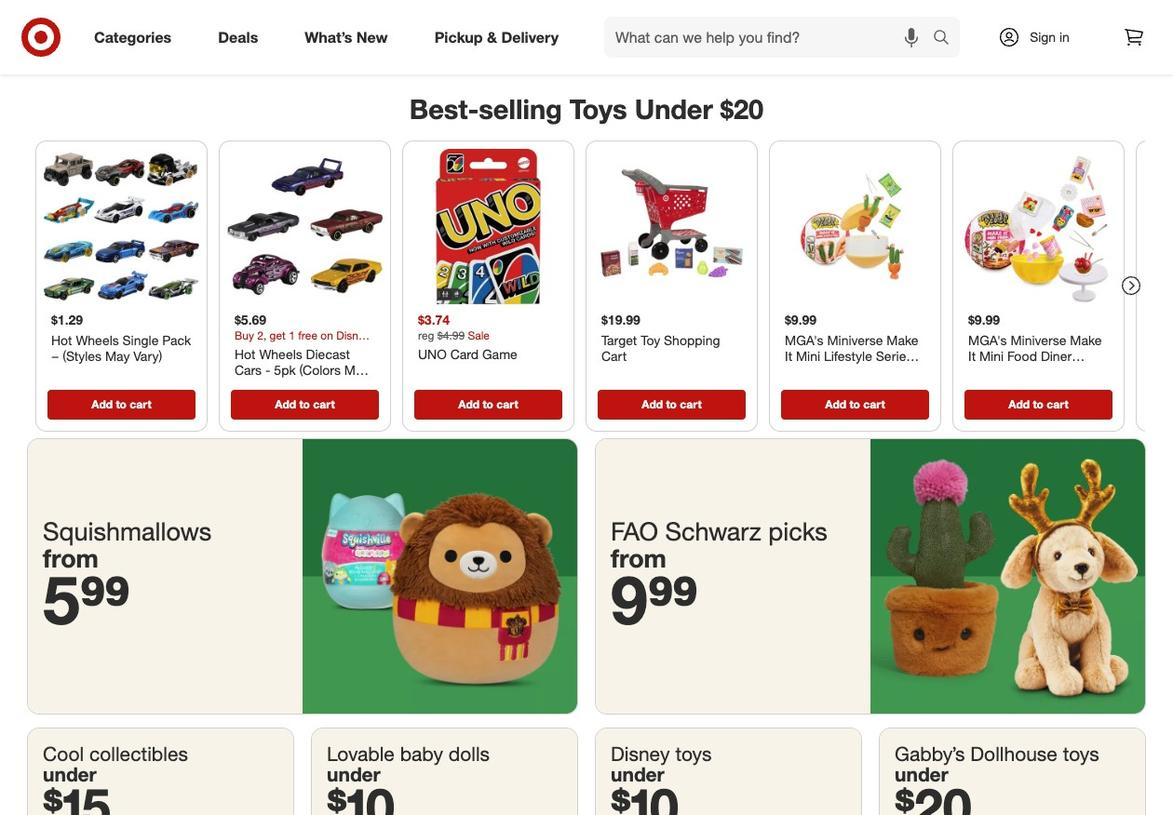 Task type: describe. For each thing, give the bounding box(es) containing it.
cart for uno card game
[[497, 397, 518, 411]]

may for diecast
[[344, 362, 369, 378]]

in
[[1060, 29, 1070, 45]]

add to cart button for uno card game
[[414, 390, 563, 420]]

schwarz
[[665, 516, 762, 547]]

deals
[[218, 28, 258, 46]]

$9.99 for $9.99 mga's miniverse make it mini food diner series 2 mini collectibles
[[969, 312, 1000, 328]]

add for uno card game
[[459, 397, 480, 411]]

reg
[[418, 328, 434, 342]]

categories link
[[78, 17, 195, 58]]

squishmallows
[[43, 516, 212, 547]]

diner
[[1041, 348, 1072, 364]]

toy
[[641, 332, 660, 348]]

(colors
[[299, 362, 341, 378]]

wheels inside $1.29 hot wheels single pack – (styles may vary)
[[76, 332, 119, 348]]

under
[[635, 92, 713, 126]]

food
[[1008, 348, 1038, 364]]

what's new
[[305, 28, 388, 46]]

mga's for mga's miniverse make it mini lifestyle series 1 mini collectibles
[[785, 332, 824, 348]]

mga's miniverse make it mini food diner series 2 mini collectibles image
[[961, 149, 1117, 305]]

to for target toy shopping cart
[[666, 397, 677, 411]]

game
[[482, 346, 518, 362]]

gabby's dollhouse toys under
[[895, 742, 1100, 787]]

add for hot wheels diecast cars -  5pk (colors may vary)
[[275, 397, 296, 411]]

explore all
[[546, 7, 627, 27]]

search button
[[925, 17, 970, 61]]

$3.74
[[418, 312, 450, 328]]

miniverse for lifestyle
[[827, 332, 883, 348]]

under inside disney toys under
[[611, 762, 665, 787]]

from inside squishmallows from
[[43, 543, 99, 573]]

wheels inside hot wheels diecast cars -  5pk (colors may vary)
[[259, 346, 302, 362]]

cool
[[43, 742, 84, 766]]

to for hot wheels single pack – (styles may vary)
[[116, 397, 127, 411]]

baby
[[400, 742, 443, 766]]

hot inside hot wheels diecast cars -  5pk (colors may vary)
[[235, 346, 256, 362]]

$1.29
[[51, 312, 83, 328]]

add to cart button for hot wheels diecast cars -  5pk (colors may vary)
[[231, 390, 379, 420]]

toys inside gabby's dollhouse toys under
[[1063, 742, 1100, 766]]

make for series
[[887, 332, 919, 348]]

add to cart for target toy shopping cart
[[642, 397, 702, 411]]

best-selling toys under $20
[[410, 92, 764, 126]]

99 for 5
[[80, 560, 130, 641]]

categories
[[94, 28, 172, 46]]

cart
[[602, 348, 627, 364]]

5pk
[[274, 362, 296, 378]]

lifestyle
[[824, 348, 873, 364]]

under inside lovable baby dolls under
[[327, 762, 381, 787]]

from inside fao schwarz picks from
[[611, 543, 667, 573]]

mga's for mga's miniverse make it mini food diner series 2 mini collectibles
[[969, 332, 1007, 348]]

lovable baby dolls under
[[327, 742, 490, 787]]

fao schwarz picks from
[[611, 516, 828, 573]]

disney
[[611, 742, 670, 766]]

uno
[[418, 346, 447, 362]]

cart for mga's miniverse make it mini food diner series 2 mini collectibles
[[1047, 397, 1069, 411]]

series inside $9.99 mga's miniverse make it mini food diner series 2 mini collectibles
[[969, 365, 1005, 381]]

$3.74 reg $4.99 sale uno card game
[[418, 312, 518, 362]]

pickup & delivery
[[435, 28, 559, 46]]

&
[[487, 28, 497, 46]]

$9.99 mga's miniverse make it mini lifestyle series 1 mini collectibles
[[785, 312, 924, 381]]

deals link
[[202, 17, 282, 58]]

cool collectibles under
[[43, 742, 188, 787]]

under inside cool collectibles under
[[43, 762, 97, 787]]

target toy shopping cart image
[[594, 149, 750, 305]]

hot wheels diecast cars -  5pk (colors may vary)
[[235, 346, 369, 395]]

hot wheels single pack – (styles may vary) image
[[44, 149, 199, 305]]

add to cart button for target toy shopping cart
[[598, 390, 746, 420]]

add to cart button for mga's miniverse make it mini food diner series 2 mini collectibles
[[965, 390, 1113, 420]]

lovable
[[327, 742, 395, 766]]

$9.99 mga's miniverse make it mini food diner series 2 mini collectibles
[[969, 312, 1102, 397]]

shopping
[[664, 332, 720, 348]]

add for hot wheels single pack – (styles may vary)
[[92, 397, 113, 411]]

pickup & delivery link
[[419, 17, 582, 58]]

2
[[1009, 365, 1016, 381]]

$1.29 hot wheels single pack – (styles may vary)
[[51, 312, 191, 364]]

fao
[[611, 516, 658, 547]]

vary) for single
[[134, 348, 162, 364]]

to for uno card game
[[483, 397, 494, 411]]

add to cart for mga's miniverse make it mini lifestyle series 1 mini collectibles
[[825, 397, 885, 411]]

add to cart for mga's miniverse make it mini food diner series 2 mini collectibles
[[1009, 397, 1069, 411]]

all
[[610, 7, 627, 27]]

hot inside $1.29 hot wheels single pack – (styles may vary)
[[51, 332, 72, 348]]

it for mga's miniverse make it mini food diner series 2 mini collectibles
[[969, 348, 976, 364]]

under inside gabby's dollhouse toys under
[[895, 762, 949, 787]]

–
[[51, 348, 59, 364]]

5
[[43, 560, 80, 641]]

uno card game image
[[411, 149, 566, 305]]

99 for 9
[[648, 560, 698, 641]]

dollhouse
[[971, 742, 1058, 766]]

$5.69
[[235, 312, 266, 328]]

sign in
[[1030, 29, 1070, 45]]

pickup
[[435, 28, 483, 46]]

pack
[[162, 332, 191, 348]]



Task type: locate. For each thing, give the bounding box(es) containing it.
what's
[[305, 28, 352, 46]]

miniverse
[[827, 332, 883, 348], [1011, 332, 1067, 348]]

4 add from the left
[[642, 397, 663, 411]]

add to cart for hot wheels diecast cars -  5pk (colors may vary)
[[275, 397, 335, 411]]

what's new link
[[289, 17, 411, 58]]

cart down shopping
[[680, 397, 702, 411]]

add down the lifestyle
[[825, 397, 847, 411]]

it inside $9.99 mga's miniverse make it mini lifestyle series 1 mini collectibles
[[785, 348, 793, 364]]

1 horizontal spatial collectibles
[[969, 381, 1037, 397]]

4 add to cart from the left
[[642, 397, 702, 411]]

cart down the lifestyle
[[864, 397, 885, 411]]

2 99 from the left
[[648, 560, 698, 641]]

0 horizontal spatial hot
[[51, 332, 72, 348]]

1 horizontal spatial mga's
[[969, 332, 1007, 348]]

1 make from the left
[[887, 332, 919, 348]]

add to cart for hot wheels single pack – (styles may vary)
[[92, 397, 152, 411]]

$4.99
[[438, 328, 465, 342]]

collectibles inside $9.99 mga's miniverse make it mini food diner series 2 mini collectibles
[[969, 381, 1037, 397]]

2 mga's from the left
[[969, 332, 1007, 348]]

to for mga's miniverse make it mini food diner series 2 mini collectibles
[[1033, 397, 1044, 411]]

1 horizontal spatial 99
[[648, 560, 698, 641]]

make for diner
[[1070, 332, 1102, 348]]

2 toys from the left
[[1063, 742, 1100, 766]]

1 under from the left
[[43, 762, 97, 787]]

mga's miniverse make it mini lifestyle series 1 mini collectibles image
[[778, 149, 933, 305]]

vary) down single on the top left
[[134, 348, 162, 364]]

dolls
[[449, 742, 490, 766]]

5 add to cart from the left
[[825, 397, 885, 411]]

0 horizontal spatial make
[[887, 332, 919, 348]]

add to cart button down (styles on the left top of the page
[[47, 390, 196, 420]]

to
[[116, 397, 127, 411], [299, 397, 310, 411], [483, 397, 494, 411], [666, 397, 677, 411], [850, 397, 861, 411], [1033, 397, 1044, 411]]

1 horizontal spatial miniverse
[[1011, 332, 1067, 348]]

add to cart down 2
[[1009, 397, 1069, 411]]

$9.99 for $9.99 mga's miniverse make it mini lifestyle series 1 mini collectibles
[[785, 312, 817, 328]]

delivery
[[501, 28, 559, 46]]

it left food
[[969, 348, 976, 364]]

sale
[[468, 328, 490, 342]]

0 horizontal spatial 99
[[80, 560, 130, 641]]

explore
[[546, 7, 605, 27]]

0 horizontal spatial miniverse
[[827, 332, 883, 348]]

search
[[925, 29, 970, 48]]

to down hot wheels diecast cars -  5pk (colors may vary)
[[299, 397, 310, 411]]

1 horizontal spatial vary)
[[235, 379, 263, 395]]

3 add to cart button from the left
[[414, 390, 563, 420]]

single
[[123, 332, 159, 348]]

1
[[917, 348, 924, 364]]

9
[[611, 560, 648, 641]]

new
[[357, 28, 388, 46]]

toys right disney on the bottom right of page
[[676, 742, 712, 766]]

disney toys under
[[611, 742, 712, 787]]

2 under from the left
[[327, 762, 381, 787]]

1 vertical spatial collectibles
[[969, 381, 1037, 397]]

toys right 'dollhouse'
[[1063, 742, 1100, 766]]

3 under from the left
[[611, 762, 665, 787]]

3 add from the left
[[459, 397, 480, 411]]

to down the lifestyle
[[850, 397, 861, 411]]

add to cart button down the (colors
[[231, 390, 379, 420]]

$19.99
[[602, 312, 641, 328]]

add down '5pk'
[[275, 397, 296, 411]]

0 horizontal spatial wheels
[[76, 332, 119, 348]]

to down $1.29 hot wheels single pack – (styles may vary) at the top of page
[[116, 397, 127, 411]]

1 add from the left
[[92, 397, 113, 411]]

0 vertical spatial vary)
[[134, 348, 162, 364]]

squishmallows from
[[43, 516, 212, 573]]

1 $9.99 from the left
[[785, 312, 817, 328]]

it left the lifestyle
[[785, 348, 793, 364]]

hot up –
[[51, 332, 72, 348]]

explore all button
[[534, 0, 639, 38]]

may inside $1.29 hot wheels single pack – (styles may vary)
[[105, 348, 130, 364]]

add for mga's miniverse make it mini lifestyle series 1 mini collectibles
[[825, 397, 847, 411]]

collectibles down the lifestyle
[[813, 365, 881, 381]]

2 it from the left
[[969, 348, 976, 364]]

6 add to cart from the left
[[1009, 397, 1069, 411]]

collectibles
[[89, 742, 188, 766]]

cart down diner
[[1047, 397, 1069, 411]]

2 add from the left
[[275, 397, 296, 411]]

vary) down "cars"
[[235, 379, 263, 395]]

explore all link
[[28, 0, 1146, 62]]

add for mga's miniverse make it mini food diner series 2 mini collectibles
[[1009, 397, 1030, 411]]

4 cart from the left
[[680, 397, 702, 411]]

1 it from the left
[[785, 348, 793, 364]]

add down 2
[[1009, 397, 1030, 411]]

cart for hot wheels diecast cars -  5pk (colors may vary)
[[313, 397, 335, 411]]

(styles
[[63, 348, 102, 364]]

cars
[[235, 362, 262, 378]]

mga's inside $9.99 mga's miniverse make it mini food diner series 2 mini collectibles
[[969, 332, 1007, 348]]

99
[[80, 560, 130, 641], [648, 560, 698, 641]]

4 under from the left
[[895, 762, 949, 787]]

2 add to cart from the left
[[275, 397, 335, 411]]

2 to from the left
[[299, 397, 310, 411]]

hot
[[51, 332, 72, 348], [235, 346, 256, 362]]

add down toy
[[642, 397, 663, 411]]

to down $9.99 mga's miniverse make it mini food diner series 2 mini collectibles
[[1033, 397, 1044, 411]]

1 99 from the left
[[80, 560, 130, 641]]

0 horizontal spatial toys
[[676, 742, 712, 766]]

vary) inside hot wheels diecast cars -  5pk (colors may vary)
[[235, 379, 263, 395]]

wheels up '5pk'
[[259, 346, 302, 362]]

1 horizontal spatial it
[[969, 348, 976, 364]]

1 horizontal spatial may
[[344, 362, 369, 378]]

card
[[451, 346, 479, 362]]

wheels up (styles on the left top of the page
[[76, 332, 119, 348]]

1 horizontal spatial from
[[611, 543, 667, 573]]

2 miniverse from the left
[[1011, 332, 1067, 348]]

99 down fao
[[648, 560, 698, 641]]

collectibles
[[813, 365, 881, 381], [969, 381, 1037, 397]]

0 horizontal spatial may
[[105, 348, 130, 364]]

cart
[[130, 397, 152, 411], [313, 397, 335, 411], [497, 397, 518, 411], [680, 397, 702, 411], [864, 397, 885, 411], [1047, 397, 1069, 411]]

add to cart for uno card game
[[459, 397, 518, 411]]

0 horizontal spatial it
[[785, 348, 793, 364]]

picks
[[769, 516, 828, 547]]

5 to from the left
[[850, 397, 861, 411]]

2 cart from the left
[[313, 397, 335, 411]]

99 down 'squishmallows'
[[80, 560, 130, 641]]

1 mga's from the left
[[785, 332, 824, 348]]

add to cart button down the lifestyle
[[781, 390, 930, 420]]

series
[[876, 348, 913, 364], [969, 365, 1005, 381]]

it
[[785, 348, 793, 364], [969, 348, 976, 364]]

3 cart from the left
[[497, 397, 518, 411]]

hot wheels diecast  cars -  5pk (colors may vary) image
[[227, 149, 383, 305]]

best-
[[410, 92, 479, 126]]

make inside $9.99 mga's miniverse make it mini lifestyle series 1 mini collectibles
[[887, 332, 919, 348]]

to for hot wheels diecast cars -  5pk (colors may vary)
[[299, 397, 310, 411]]

add to cart button down game
[[414, 390, 563, 420]]

make up diner
[[1070, 332, 1102, 348]]

mga's inside $9.99 mga's miniverse make it mini lifestyle series 1 mini collectibles
[[785, 332, 824, 348]]

2 add to cart button from the left
[[231, 390, 379, 420]]

0 horizontal spatial $9.99
[[785, 312, 817, 328]]

1 to from the left
[[116, 397, 127, 411]]

add to cart down the lifestyle
[[825, 397, 885, 411]]

1 horizontal spatial make
[[1070, 332, 1102, 348]]

add to cart down game
[[459, 397, 518, 411]]

1 horizontal spatial wheels
[[259, 346, 302, 362]]

from
[[43, 543, 99, 573], [611, 543, 667, 573]]

1 horizontal spatial series
[[969, 365, 1005, 381]]

6 add from the left
[[1009, 397, 1030, 411]]

add to cart down $19.99 target toy shopping cart
[[642, 397, 702, 411]]

$20
[[721, 92, 764, 126]]

0 horizontal spatial from
[[43, 543, 99, 573]]

sign
[[1030, 29, 1056, 45]]

1 add to cart button from the left
[[47, 390, 196, 420]]

5 99
[[43, 560, 130, 641]]

miniverse inside $9.99 mga's miniverse make it mini food diner series 2 mini collectibles
[[1011, 332, 1067, 348]]

4 to from the left
[[666, 397, 677, 411]]

cart for hot wheels single pack – (styles may vary)
[[130, 397, 152, 411]]

series inside $9.99 mga's miniverse make it mini lifestyle series 1 mini collectibles
[[876, 348, 913, 364]]

miniverse inside $9.99 mga's miniverse make it mini lifestyle series 1 mini collectibles
[[827, 332, 883, 348]]

gabby's
[[895, 742, 965, 766]]

cart for target toy shopping cart
[[680, 397, 702, 411]]

vary) inside $1.29 hot wheels single pack – (styles may vary)
[[134, 348, 162, 364]]

5 add to cart button from the left
[[781, 390, 930, 420]]

to down $19.99 target toy shopping cart
[[666, 397, 677, 411]]

0 horizontal spatial series
[[876, 348, 913, 364]]

add for target toy shopping cart
[[642, 397, 663, 411]]

6 cart from the left
[[1047, 397, 1069, 411]]

3 to from the left
[[483, 397, 494, 411]]

may inside hot wheels diecast cars -  5pk (colors may vary)
[[344, 362, 369, 378]]

1 from from the left
[[43, 543, 99, 573]]

collectibles down 2
[[969, 381, 1037, 397]]

cart down single on the top left
[[130, 397, 152, 411]]

add to cart button for hot wheels single pack – (styles may vary)
[[47, 390, 196, 420]]

vary)
[[134, 348, 162, 364], [235, 379, 263, 395]]

add to cart
[[92, 397, 152, 411], [275, 397, 335, 411], [459, 397, 518, 411], [642, 397, 702, 411], [825, 397, 885, 411], [1009, 397, 1069, 411]]

toys inside disney toys under
[[676, 742, 712, 766]]

2 make from the left
[[1070, 332, 1102, 348]]

$9.99 inside $9.99 mga's miniverse make it mini lifestyle series 1 mini collectibles
[[785, 312, 817, 328]]

1 toys from the left
[[676, 742, 712, 766]]

miniverse up the lifestyle
[[827, 332, 883, 348]]

add to cart button for mga's miniverse make it mini lifestyle series 1 mini collectibles
[[781, 390, 930, 420]]

cart for mga's miniverse make it mini lifestyle series 1 mini collectibles
[[864, 397, 885, 411]]

collectibles inside $9.99 mga's miniverse make it mini lifestyle series 1 mini collectibles
[[813, 365, 881, 381]]

sign in link
[[983, 17, 1099, 58]]

selling
[[479, 92, 562, 126]]

miniverse for food
[[1011, 332, 1067, 348]]

add to cart button down 2
[[965, 390, 1113, 420]]

$9.99 inside $9.99 mga's miniverse make it mini food diner series 2 mini collectibles
[[969, 312, 1000, 328]]

1 horizontal spatial toys
[[1063, 742, 1100, 766]]

series left 2
[[969, 365, 1005, 381]]

add to cart down (styles on the left top of the page
[[92, 397, 152, 411]]

miniverse up food
[[1011, 332, 1067, 348]]

series left the 1
[[876, 348, 913, 364]]

5 cart from the left
[[864, 397, 885, 411]]

cart down the (colors
[[313, 397, 335, 411]]

carousel region
[[28, 77, 1174, 439]]

6 add to cart button from the left
[[965, 390, 1113, 420]]

0 horizontal spatial collectibles
[[813, 365, 881, 381]]

5 add from the left
[[825, 397, 847, 411]]

1 miniverse from the left
[[827, 332, 883, 348]]

What can we help you find? suggestions appear below search field
[[605, 17, 938, 58]]

vary) for cars
[[235, 379, 263, 395]]

0 horizontal spatial vary)
[[134, 348, 162, 364]]

may down single on the top left
[[105, 348, 130, 364]]

under
[[43, 762, 97, 787], [327, 762, 381, 787], [611, 762, 665, 787], [895, 762, 949, 787]]

make up the 1
[[887, 332, 919, 348]]

add to cart button down $19.99 target toy shopping cart
[[598, 390, 746, 420]]

0 vertical spatial collectibles
[[813, 365, 881, 381]]

wheels
[[76, 332, 119, 348], [259, 346, 302, 362]]

0 horizontal spatial mga's
[[785, 332, 824, 348]]

$19.99 target toy shopping cart
[[602, 312, 720, 364]]

1 add to cart from the left
[[92, 397, 152, 411]]

target
[[602, 332, 637, 348]]

may down diecast
[[344, 362, 369, 378]]

1 cart from the left
[[130, 397, 152, 411]]

it for mga's miniverse make it mini lifestyle series 1 mini collectibles
[[785, 348, 793, 364]]

may for wheels
[[105, 348, 130, 364]]

diecast
[[306, 346, 350, 362]]

cart down game
[[497, 397, 518, 411]]

2 $9.99 from the left
[[969, 312, 1000, 328]]

may
[[105, 348, 130, 364], [344, 362, 369, 378]]

toys
[[570, 92, 627, 126]]

add down (styles on the left top of the page
[[92, 397, 113, 411]]

mini
[[796, 348, 821, 364], [980, 348, 1004, 364], [785, 365, 809, 381], [1020, 365, 1044, 381]]

4 add to cart button from the left
[[598, 390, 746, 420]]

-
[[265, 362, 271, 378]]

to down game
[[483, 397, 494, 411]]

3 add to cart from the left
[[459, 397, 518, 411]]

1 vertical spatial vary)
[[235, 379, 263, 395]]

6 to from the left
[[1033, 397, 1044, 411]]

9 99
[[611, 560, 698, 641]]

1 horizontal spatial hot
[[235, 346, 256, 362]]

1 horizontal spatial $9.99
[[969, 312, 1000, 328]]

add down card
[[459, 397, 480, 411]]

add to cart down hot wheels diecast cars -  5pk (colors may vary)
[[275, 397, 335, 411]]

to for mga's miniverse make it mini lifestyle series 1 mini collectibles
[[850, 397, 861, 411]]

it inside $9.99 mga's miniverse make it mini food diner series 2 mini collectibles
[[969, 348, 976, 364]]

hot up "cars"
[[235, 346, 256, 362]]

make
[[887, 332, 919, 348], [1070, 332, 1102, 348]]

2 from from the left
[[611, 543, 667, 573]]

make inside $9.99 mga's miniverse make it mini food diner series 2 mini collectibles
[[1070, 332, 1102, 348]]



Task type: vqa. For each thing, say whether or not it's contained in the screenshot.
18
no



